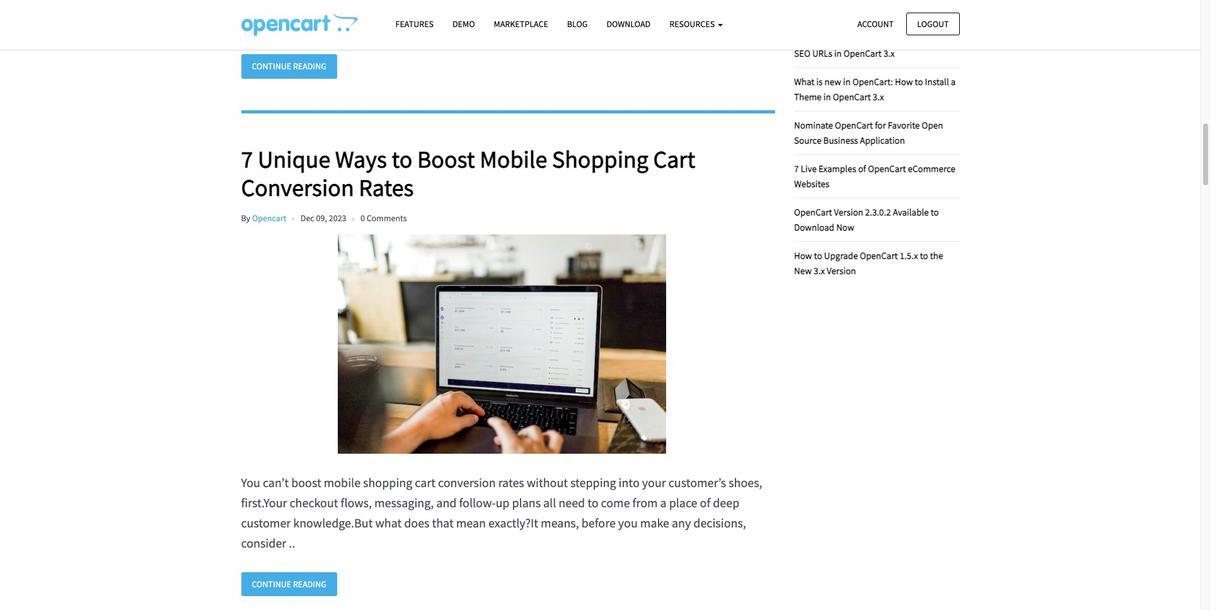 Task type: locate. For each thing, give the bounding box(es) containing it.
1 new from the top
[[825, 32, 842, 44]]

what for what is new in opencart: how to install a theme in opencart 3.x
[[795, 76, 815, 88]]

0 vertical spatial how
[[895, 32, 914, 44]]

you can't boost mobile shopping cart conversion rates without stepping into your customer's shoes, first.your checkout flows, messaging, and follow-up plans all need to come from a place of deep customer knowledge.but what does that mean exactly?it means, before you make any decisions, consider ..
[[241, 475, 763, 551]]

reading down the ..
[[293, 579, 327, 590]]

2 opencart: from the top
[[853, 76, 894, 88]]

3.x for setup
[[884, 47, 895, 59]]

opencart inside what is new in opencart: how to setup seo urls in opencart 3.x
[[844, 47, 882, 59]]

to
[[820, 4, 828, 16], [915, 32, 924, 44], [915, 76, 924, 88], [392, 144, 413, 174], [931, 206, 939, 218], [815, 250, 823, 262], [921, 250, 929, 262], [588, 495, 599, 511]]

1 vertical spatial how
[[895, 76, 914, 88]]

2 is from the top
[[817, 76, 823, 88]]

a inside you can't boost mobile shopping cart conversion rates without stepping into your customer's shoes, first.your checkout flows, messaging, and follow-up plans all need to come from a place of deep customer knowledge.but what does that mean exactly?it means, before you make any decisions, consider ..
[[661, 495, 667, 511]]

maximize
[[830, 4, 867, 16]]

1 horizontal spatial a
[[951, 76, 956, 88]]

7 inside 7 unique ways to boost mobile shopping cart conversion rates
[[241, 144, 253, 174]]

2 what from the top
[[795, 76, 815, 88]]

1 vertical spatial what
[[795, 76, 815, 88]]

stepping
[[571, 475, 616, 490]]

to inside you can't boost mobile shopping cart conversion rates without stepping into your customer's shoes, first.your checkout flows, messaging, and follow-up plans all need to come from a place of deep customer knowledge.but what does that mean exactly?it means, before you make any decisions, consider ..
[[588, 495, 599, 511]]

3.x right new at the right top of the page
[[814, 265, 825, 277]]

what is new in opencart: how to install a theme in opencart 3.x
[[795, 76, 956, 103]]

09,
[[316, 213, 327, 224]]

..
[[289, 535, 295, 551]]

opencart down websites
[[795, 206, 833, 218]]

continue reading
[[252, 61, 327, 72], [252, 579, 327, 590]]

to left install at the right top
[[915, 76, 924, 88]]

opencart down account 'link' at the right top of page
[[844, 47, 882, 59]]

1 horizontal spatial of
[[859, 163, 867, 175]]

continue reading down opencart - blog image
[[252, 61, 327, 72]]

2023
[[329, 213, 347, 224]]

by opencart
[[241, 213, 287, 224]]

how up new at the right top of the page
[[795, 250, 813, 262]]

opencart version 2.3.0.2 available to download now link
[[795, 206, 939, 234]]

of right examples
[[859, 163, 867, 175]]

0 vertical spatial download
[[607, 18, 651, 30]]

is inside what is new in opencart: how to setup seo urls in opencart 3.x
[[817, 32, 823, 44]]

1 continue reading from the top
[[252, 61, 327, 72]]

features link
[[386, 13, 443, 35]]

0 vertical spatial is
[[817, 32, 823, 44]]

opencart: down account
[[853, 32, 894, 44]]

3.x inside what is new in opencart: how to install a theme in opencart 3.x
[[873, 91, 885, 103]]

1 continue from the top
[[252, 61, 291, 72]]

new
[[825, 32, 842, 44], [825, 76, 842, 88]]

opencart link
[[252, 213, 287, 224]]

7 unique ways to boost mobile shopping cart conversion rates link
[[241, 144, 776, 203]]

3.x down account 'link' at the right top of page
[[884, 47, 895, 59]]

checkout
[[290, 495, 338, 511]]

1 vertical spatial continue reading
[[252, 579, 327, 590]]

1 horizontal spatial download
[[795, 222, 835, 234]]

2 new from the top
[[825, 76, 842, 88]]

in
[[844, 32, 851, 44], [835, 47, 842, 59], [844, 76, 851, 88], [824, 91, 831, 103]]

what is new in opencart: how to setup seo urls in opencart 3.x
[[795, 32, 949, 59]]

how left install at the right top
[[895, 76, 914, 88]]

1 is from the top
[[817, 32, 823, 44]]

new down urls
[[825, 76, 842, 88]]

opencart: inside what is new in opencart: how to install a theme in opencart 3.x
[[853, 76, 894, 88]]

continue reading link down the ..
[[241, 572, 337, 597]]

plans
[[512, 495, 541, 511]]

conversion
[[438, 475, 496, 490]]

2 continue reading link from the top
[[241, 572, 337, 597]]

that
[[432, 515, 454, 531]]

is inside what is new in opencart: how to install a theme in opencart 3.x
[[817, 76, 823, 88]]

new inside what is new in opencart: how to install a theme in opencart 3.x
[[825, 76, 842, 88]]

version inside opencart version 2.3.0.2 available to download now
[[835, 206, 864, 218]]

1 vertical spatial download
[[795, 222, 835, 234]]

how
[[895, 32, 914, 44], [895, 76, 914, 88], [795, 250, 813, 262]]

exactly?it
[[489, 515, 539, 531]]

opencart up nominate opencart for favorite open source business application
[[833, 91, 871, 103]]

1 vertical spatial version
[[827, 265, 857, 277]]

1 vertical spatial continue
[[252, 579, 291, 590]]

open
[[922, 119, 944, 131]]

1 what from the top
[[795, 32, 815, 44]]

version up now
[[835, 206, 864, 218]]

reading down opencart - blog image
[[293, 61, 327, 72]]

mobile
[[480, 144, 548, 174]]

opencart up business on the right top of page
[[835, 119, 874, 131]]

decisions,
[[694, 515, 747, 531]]

0 vertical spatial reading
[[293, 61, 327, 72]]

new for urls
[[825, 32, 842, 44]]

continue down consider
[[252, 579, 291, 590]]

0 vertical spatial a
[[951, 76, 956, 88]]

up
[[496, 495, 510, 511]]

is
[[817, 32, 823, 44], [817, 76, 823, 88]]

live
[[801, 163, 817, 175]]

what inside what is new in opencart: how to setup seo urls in opencart 3.x
[[795, 32, 815, 44]]

continue reading down the ..
[[252, 579, 327, 590]]

0 vertical spatial continue
[[252, 61, 291, 72]]

to inside 7 unique ways to boost mobile shopping cart conversion rates
[[392, 144, 413, 174]]

0 vertical spatial 3.x
[[884, 47, 895, 59]]

7 inside the 7 live examples of opencart ecommerce websites
[[795, 163, 799, 175]]

version down the upgrade
[[827, 265, 857, 277]]

websites
[[795, 178, 830, 190]]

rates
[[499, 475, 524, 490]]

cart
[[654, 144, 696, 174]]

multi-
[[869, 4, 892, 16]]

0
[[361, 213, 365, 224]]

download left now
[[795, 222, 835, 234]]

to left the at the right of the page
[[921, 250, 929, 262]]

new inside what is new in opencart: how to setup seo urls in opencart 3.x
[[825, 32, 842, 44]]

to left "setup"
[[915, 32, 924, 44]]

consider
[[241, 535, 286, 551]]

1 opencart: from the top
[[853, 32, 894, 44]]

how inside what is new in opencart: how to setup seo urls in opencart 3.x
[[895, 32, 914, 44]]

shopping
[[363, 475, 413, 490]]

to left the upgrade
[[815, 250, 823, 262]]

any
[[672, 515, 691, 531]]

what is new in opencart: how to install a theme in opencart 3.x link
[[795, 76, 956, 103]]

7 unique ways to boost mobile shopping cart conversion rates image
[[241, 234, 763, 454]]

what inside what is new in opencart: how to install a theme in opencart 3.x
[[795, 76, 815, 88]]

in down what is new in opencart: how to setup seo urls in opencart 3.x
[[844, 76, 851, 88]]

download inside opencart version 2.3.0.2 available to download now
[[795, 222, 835, 234]]

3.x up the for
[[873, 91, 885, 103]]

what for what is new in opencart: how to setup seo urls in opencart 3.x
[[795, 32, 815, 44]]

opencart down application
[[868, 163, 907, 175]]

0 vertical spatial of
[[859, 163, 867, 175]]

a right install at the right top
[[951, 76, 956, 88]]

1 reading from the top
[[293, 61, 327, 72]]

to right ways
[[392, 144, 413, 174]]

download right blog
[[607, 18, 651, 30]]

continue reading link down opencart - blog image
[[241, 54, 337, 79]]

1 vertical spatial reading
[[293, 579, 327, 590]]

0 vertical spatial opencart:
[[853, 32, 894, 44]]

1 vertical spatial new
[[825, 76, 842, 88]]

0 vertical spatial new
[[825, 32, 842, 44]]

2 reading from the top
[[293, 579, 327, 590]]

7 left live
[[795, 163, 799, 175]]

opencart left 1.5.x
[[860, 250, 898, 262]]

0 vertical spatial version
[[835, 206, 864, 218]]

new up urls
[[825, 32, 842, 44]]

1 vertical spatial 3.x
[[873, 91, 885, 103]]

2 vertical spatial 3.x
[[814, 265, 825, 277]]

reading for 2nd 'continue reading' link from the bottom
[[293, 61, 327, 72]]

blog link
[[558, 13, 597, 35]]

7 left unique
[[241, 144, 253, 174]]

a right from on the bottom
[[661, 495, 667, 511]]

make
[[641, 515, 670, 531]]

how to upgrade opencart 1.5.x to the new 3.x version
[[795, 250, 944, 277]]

customer
[[241, 515, 291, 531]]

blog
[[567, 18, 588, 30]]

what up seo
[[795, 32, 815, 44]]

place
[[669, 495, 698, 511]]

0 horizontal spatial a
[[661, 495, 667, 511]]

in right theme
[[824, 91, 831, 103]]

is up theme
[[817, 76, 823, 88]]

1 continue reading link from the top
[[241, 54, 337, 79]]

1 vertical spatial opencart:
[[853, 76, 894, 88]]

2 vertical spatial how
[[795, 250, 813, 262]]

7 for 7 unique ways to boost mobile shopping cart conversion rates
[[241, 144, 253, 174]]

what up theme
[[795, 76, 815, 88]]

is up urls
[[817, 32, 823, 44]]

opencart inside the 7 live examples of opencart ecommerce websites
[[868, 163, 907, 175]]

0 horizontal spatial of
[[700, 495, 711, 511]]

unique
[[258, 144, 331, 174]]

7 live examples of opencart ecommerce websites link
[[795, 163, 956, 190]]

install
[[926, 76, 950, 88]]

marketplace
[[494, 18, 549, 30]]

opencart: down what is new in opencart: how to setup seo urls in opencart 3.x
[[853, 76, 894, 88]]

urls
[[813, 47, 833, 59]]

opencart inside how to upgrade opencart 1.5.x to the new 3.x version
[[860, 250, 898, 262]]

you
[[241, 475, 260, 490]]

1 vertical spatial a
[[661, 495, 667, 511]]

opencart: for urls
[[853, 32, 894, 44]]

is for urls
[[817, 32, 823, 44]]

download
[[607, 18, 651, 30], [795, 222, 835, 234]]

opencart: inside what is new in opencart: how to setup seo urls in opencart 3.x
[[853, 32, 894, 44]]

download link
[[597, 13, 660, 35]]

0 vertical spatial what
[[795, 32, 815, 44]]

3.x
[[884, 47, 895, 59], [873, 91, 885, 103], [814, 265, 825, 277]]

shopping
[[552, 144, 649, 174]]

7 left tips
[[795, 4, 799, 16]]

to right available on the right of page
[[931, 206, 939, 218]]

how for setup
[[895, 32, 914, 44]]

1 vertical spatial continue reading link
[[241, 572, 337, 597]]

boost
[[417, 144, 475, 174]]

mobile
[[324, 475, 361, 490]]

1 vertical spatial is
[[817, 76, 823, 88]]

of
[[859, 163, 867, 175], [700, 495, 711, 511]]

7 for 7 live examples of opencart ecommerce websites
[[795, 163, 799, 175]]

of left deep
[[700, 495, 711, 511]]

resources link
[[660, 13, 733, 35]]

opencart inside what is new in opencart: how to install a theme in opencart 3.x
[[833, 91, 871, 103]]

3.x inside what is new in opencart: how to setup seo urls in opencart 3.x
[[884, 47, 895, 59]]

tips
[[801, 4, 818, 16]]

how inside what is new in opencart: how to install a theme in opencart 3.x
[[895, 76, 914, 88]]

0 vertical spatial continue reading link
[[241, 54, 337, 79]]

comments
[[367, 213, 407, 224]]

3.x inside how to upgrade opencart 1.5.x to the new 3.x version
[[814, 265, 825, 277]]

knowledge.but
[[293, 515, 373, 531]]

to down stepping
[[588, 495, 599, 511]]

into
[[619, 475, 640, 490]]

0 vertical spatial continue reading
[[252, 61, 327, 72]]

how down channel on the top right of the page
[[895, 32, 914, 44]]

reading
[[293, 61, 327, 72], [293, 579, 327, 590]]

in right urls
[[835, 47, 842, 59]]

continue down opencart - blog image
[[252, 61, 291, 72]]

1 vertical spatial of
[[700, 495, 711, 511]]



Task type: describe. For each thing, give the bounding box(es) containing it.
nominate opencart for favorite open source business application link
[[795, 119, 944, 147]]

cart
[[415, 475, 436, 490]]

is for theme
[[817, 76, 823, 88]]

dec
[[301, 213, 315, 224]]

how inside how to upgrade opencart 1.5.x to the new 3.x version
[[795, 250, 813, 262]]

shoes,
[[729, 475, 763, 490]]

boost
[[291, 475, 321, 490]]

opencart inside opencart version 2.3.0.2 available to download now
[[795, 206, 833, 218]]

can't
[[263, 475, 289, 490]]

favorite
[[888, 119, 920, 131]]

your
[[642, 475, 666, 490]]

demo
[[453, 18, 475, 30]]

3.x for install
[[873, 91, 885, 103]]

to right tips
[[820, 4, 828, 16]]

7 tips to maximize multi-channel efforts link
[[795, 4, 952, 16]]

channel
[[892, 4, 924, 16]]

7 live examples of opencart ecommerce websites
[[795, 163, 956, 190]]

features
[[396, 18, 434, 30]]

application
[[860, 135, 906, 147]]

follow-
[[459, 495, 496, 511]]

available
[[893, 206, 929, 218]]

opencart: for theme
[[853, 76, 894, 88]]

examples
[[819, 163, 857, 175]]

come
[[601, 495, 630, 511]]

theme
[[795, 91, 822, 103]]

7 unique ways to boost mobile shopping cart conversion rates
[[241, 144, 696, 203]]

before
[[582, 515, 616, 531]]

means,
[[541, 515, 579, 531]]

ecommerce
[[908, 163, 956, 175]]

account link
[[847, 12, 905, 35]]

first.your
[[241, 495, 287, 511]]

opencart - blog image
[[241, 13, 358, 36]]

2.3.0.2
[[866, 206, 892, 218]]

2 continue from the top
[[252, 579, 291, 590]]

mean
[[456, 515, 486, 531]]

customer's
[[669, 475, 727, 490]]

from
[[633, 495, 658, 511]]

what
[[375, 515, 402, 531]]

new for theme
[[825, 76, 842, 88]]

logout
[[918, 18, 949, 29]]

source
[[795, 135, 822, 147]]

version inside how to upgrade opencart 1.5.x to the new 3.x version
[[827, 265, 857, 277]]

opencart version 2.3.0.2 available to download now
[[795, 206, 939, 234]]

nominate opencart for favorite open source business application
[[795, 119, 944, 147]]

conversion
[[241, 173, 354, 203]]

reading for first 'continue reading' link from the bottom of the page
[[293, 579, 327, 590]]

marketplace link
[[485, 13, 558, 35]]

to inside opencart version 2.3.0.2 available to download now
[[931, 206, 939, 218]]

2 continue reading from the top
[[252, 579, 327, 590]]

by
[[241, 213, 250, 224]]

does
[[404, 515, 430, 531]]

resources
[[670, 18, 717, 30]]

to inside what is new in opencart: how to install a theme in opencart 3.x
[[915, 76, 924, 88]]

setup
[[926, 32, 949, 44]]

demo link
[[443, 13, 485, 35]]

of inside you can't boost mobile shopping cart conversion rates without stepping into your customer's shoes, first.your checkout flows, messaging, and follow-up plans all need to come from a place of deep customer knowledge.but what does that mean exactly?it means, before you make any decisions, consider ..
[[700, 495, 711, 511]]

in down maximize
[[844, 32, 851, 44]]

rates
[[359, 173, 414, 203]]

how for install
[[895, 76, 914, 88]]

7 tips to maximize multi-channel efforts
[[795, 4, 952, 16]]

0 comments
[[361, 213, 407, 224]]

new
[[795, 265, 812, 277]]

0 horizontal spatial download
[[607, 18, 651, 30]]

logout link
[[907, 12, 960, 35]]

ways
[[335, 144, 387, 174]]

flows,
[[341, 495, 372, 511]]

7 for 7 tips to maximize multi-channel efforts
[[795, 4, 799, 16]]

of inside the 7 live examples of opencart ecommerce websites
[[859, 163, 867, 175]]

without
[[527, 475, 568, 490]]

dec 09, 2023
[[301, 213, 347, 224]]

to inside what is new in opencart: how to setup seo urls in opencart 3.x
[[915, 32, 924, 44]]

deep
[[713, 495, 740, 511]]

and
[[437, 495, 457, 511]]

opencart inside nominate opencart for favorite open source business application
[[835, 119, 874, 131]]

1.5.x
[[900, 250, 919, 262]]

you
[[619, 515, 638, 531]]

now
[[837, 222, 855, 234]]

all
[[544, 495, 556, 511]]

how to upgrade opencart 1.5.x to the new 3.x version link
[[795, 250, 944, 277]]

for
[[875, 119, 886, 131]]

business
[[824, 135, 859, 147]]

a inside what is new in opencart: how to install a theme in opencart 3.x
[[951, 76, 956, 88]]

nominate
[[795, 119, 834, 131]]

seo
[[795, 47, 811, 59]]

what is new in opencart: how to setup seo urls in opencart 3.x link
[[795, 32, 949, 59]]



Task type: vqa. For each thing, say whether or not it's contained in the screenshot.
"customer's"
yes



